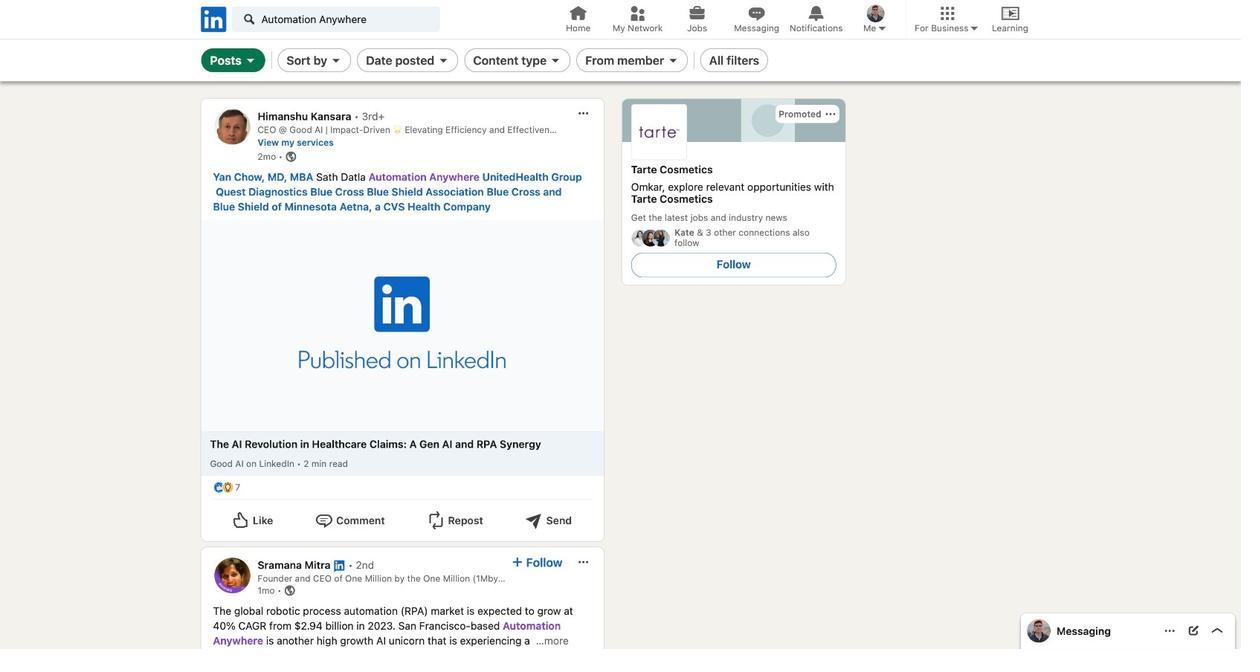 Task type: locate. For each thing, give the bounding box(es) containing it.
open control menu for post by himanshu kansara image
[[577, 107, 589, 119]]

small image
[[876, 22, 888, 34]]

Search text field
[[232, 7, 440, 32]]

open messenger dropdown menu image
[[1164, 625, 1176, 637]]

linkedin image
[[198, 4, 229, 35]]

content type filter. clicking this button displays all content type filter options. image
[[550, 54, 562, 66]]

from member filter. clicking this button displays all from member filter options. image
[[667, 54, 679, 66]]

like image
[[213, 482, 225, 494]]

sramana mitra, graphic. image
[[214, 558, 250, 594]]

filter by: posts image
[[245, 54, 256, 66]]

list
[[201, 99, 1152, 649]]



Task type: describe. For each thing, give the bounding box(es) containing it.
omkar savant image
[[867, 4, 885, 22]]

omkar savant image
[[1027, 619, 1051, 643]]

for business image
[[969, 22, 980, 34]]

sort by filter. clicking this button displays all sort by filter options. image
[[330, 54, 342, 66]]

linkedin image
[[198, 4, 229, 35]]

insightful image
[[222, 482, 234, 494]]

himanshu kansara, graphic. image
[[214, 109, 250, 145]]

date posted filter. clicking this button displays all date posted filter options. image
[[437, 54, 449, 66]]

open article: the ai revolution in healthcare claims: a gen ai and rpa synergy by good ai • 2 min read image
[[201, 220, 604, 431]]

open control menu for post by sramana mitra image
[[577, 557, 589, 568]]



Task type: vqa. For each thing, say whether or not it's contained in the screenshot.
Linkedin image
yes



